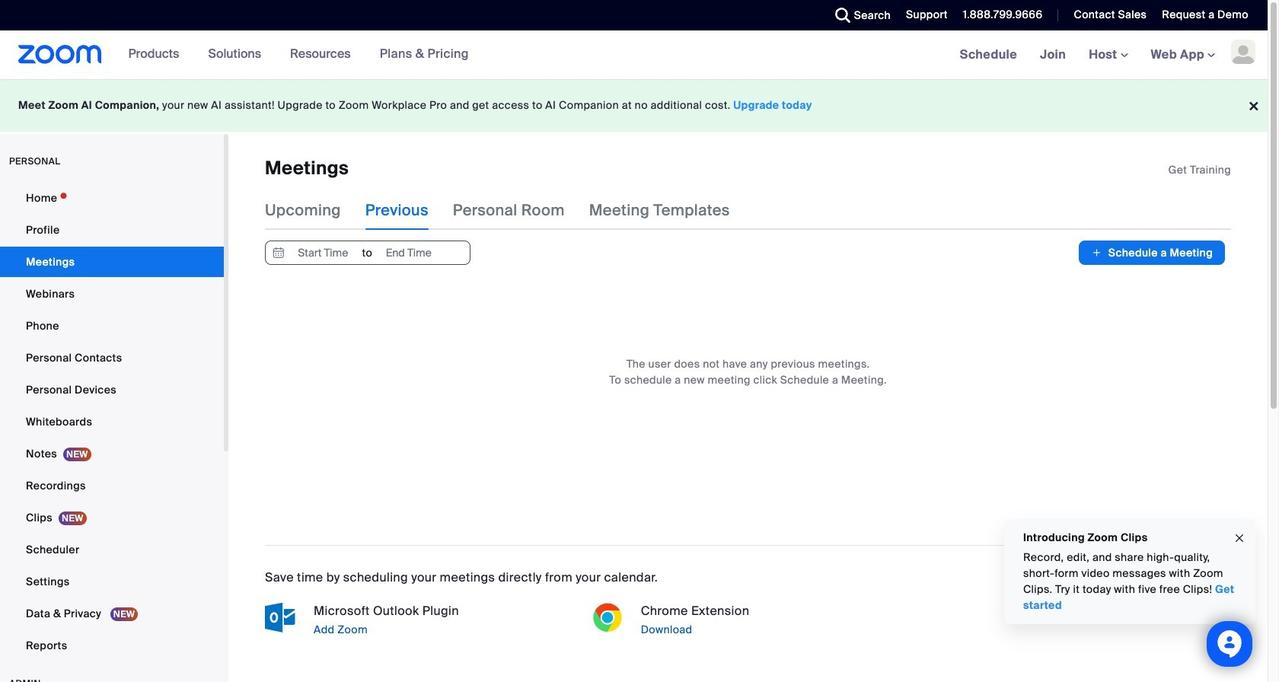 Task type: vqa. For each thing, say whether or not it's contained in the screenshot.
the meetings navigation
yes



Task type: locate. For each thing, give the bounding box(es) containing it.
close image
[[1233, 530, 1246, 547]]

date image
[[270, 242, 288, 265]]

banner
[[0, 30, 1268, 80]]

profile picture image
[[1231, 40, 1256, 64]]

zoom logo image
[[18, 45, 102, 64]]

footer
[[0, 79, 1268, 132]]

meetings navigation
[[948, 30, 1268, 80]]

Date Range Picker Start field
[[288, 242, 358, 265]]

application
[[1168, 162, 1231, 177]]



Task type: describe. For each thing, give the bounding box(es) containing it.
tabs of meeting tab list
[[265, 191, 754, 230]]

Date Range Picker End field
[[373, 242, 444, 265]]

personal menu menu
[[0, 183, 224, 662]]

product information navigation
[[102, 30, 480, 79]]

add image
[[1091, 245, 1102, 261]]



